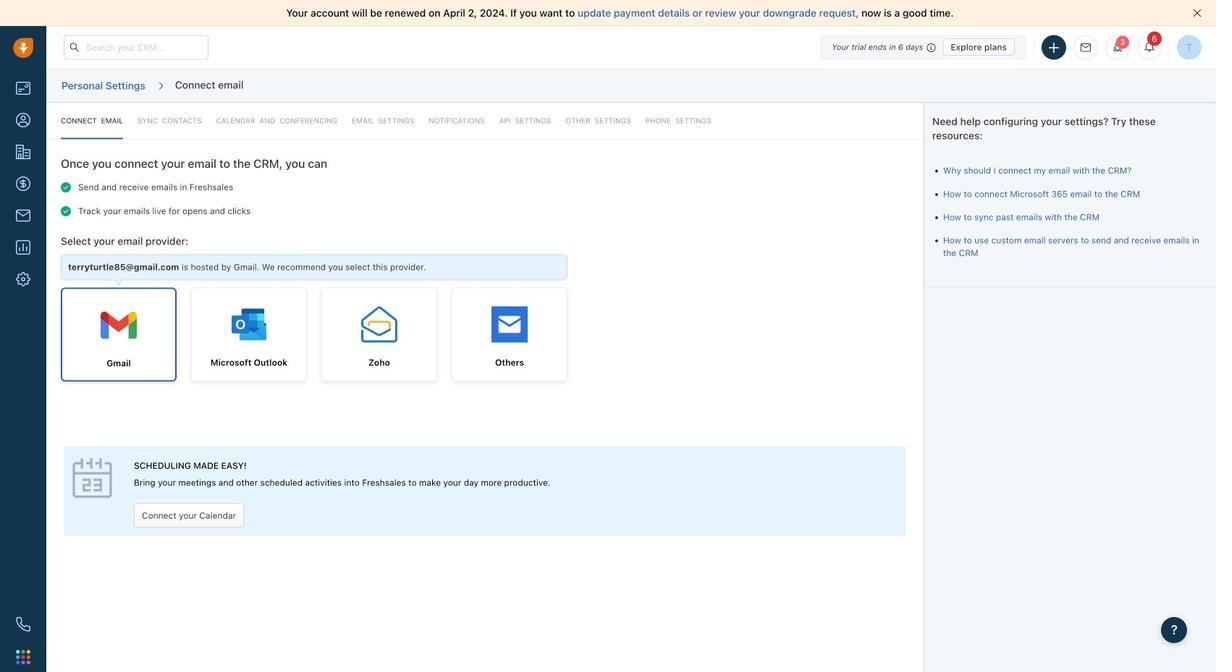 Task type: locate. For each thing, give the bounding box(es) containing it.
close image
[[1193, 9, 1202, 17]]

tab panel
[[46, 103, 924, 382]]

phone image
[[16, 618, 30, 632]]

tab list
[[46, 103, 924, 139]]

send email image
[[1081, 43, 1091, 52]]



Task type: describe. For each thing, give the bounding box(es) containing it.
phone element
[[9, 610, 38, 639]]

freshworks switcher image
[[16, 650, 30, 665]]

Search your CRM... text field
[[64, 35, 209, 60]]



Task type: vqa. For each thing, say whether or not it's contained in the screenshot.
Press SPACE to select this row. ROW
no



